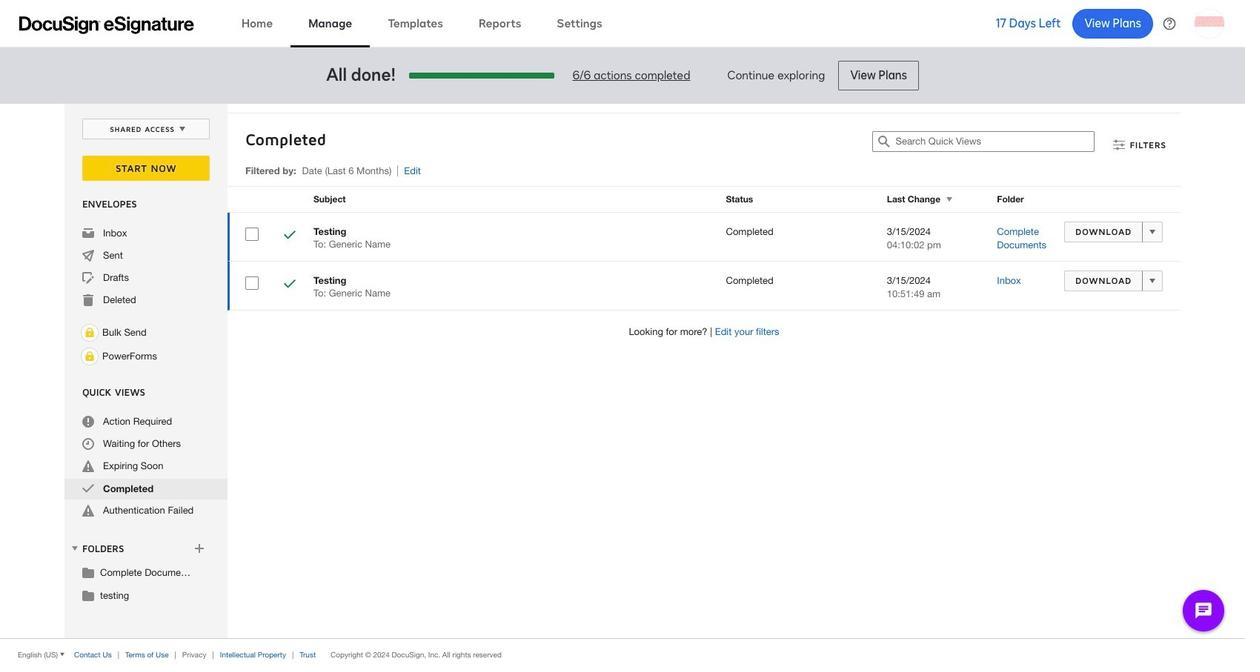 Task type: vqa. For each thing, say whether or not it's contained in the screenshot.
bottom THE LOCK Image
yes



Task type: describe. For each thing, give the bounding box(es) containing it.
action required image
[[82, 416, 94, 428]]

Search Quick Views text field
[[896, 132, 1095, 151]]

1 folder image from the top
[[82, 567, 94, 578]]

alert image
[[82, 461, 94, 472]]

2 folder image from the top
[[82, 590, 94, 601]]

completed image
[[284, 278, 296, 292]]

lock image
[[81, 324, 99, 342]]

more info region
[[0, 639, 1246, 670]]

completed image
[[284, 229, 296, 243]]

lock image
[[81, 348, 99, 366]]

docusign esignature image
[[19, 16, 194, 34]]

secondary navigation region
[[65, 104, 1185, 639]]

draft image
[[82, 272, 94, 284]]



Task type: locate. For each thing, give the bounding box(es) containing it.
1 vertical spatial folder image
[[82, 590, 94, 601]]

alert image
[[82, 505, 94, 517]]

your uploaded profile image image
[[1195, 9, 1225, 38]]

trash image
[[82, 294, 94, 306]]

inbox image
[[82, 228, 94, 240]]

sent image
[[82, 250, 94, 262]]

view folders image
[[69, 543, 81, 555]]

folder image
[[82, 567, 94, 578], [82, 590, 94, 601]]

completed image
[[82, 483, 94, 495]]

0 vertical spatial folder image
[[82, 567, 94, 578]]

clock image
[[82, 438, 94, 450]]



